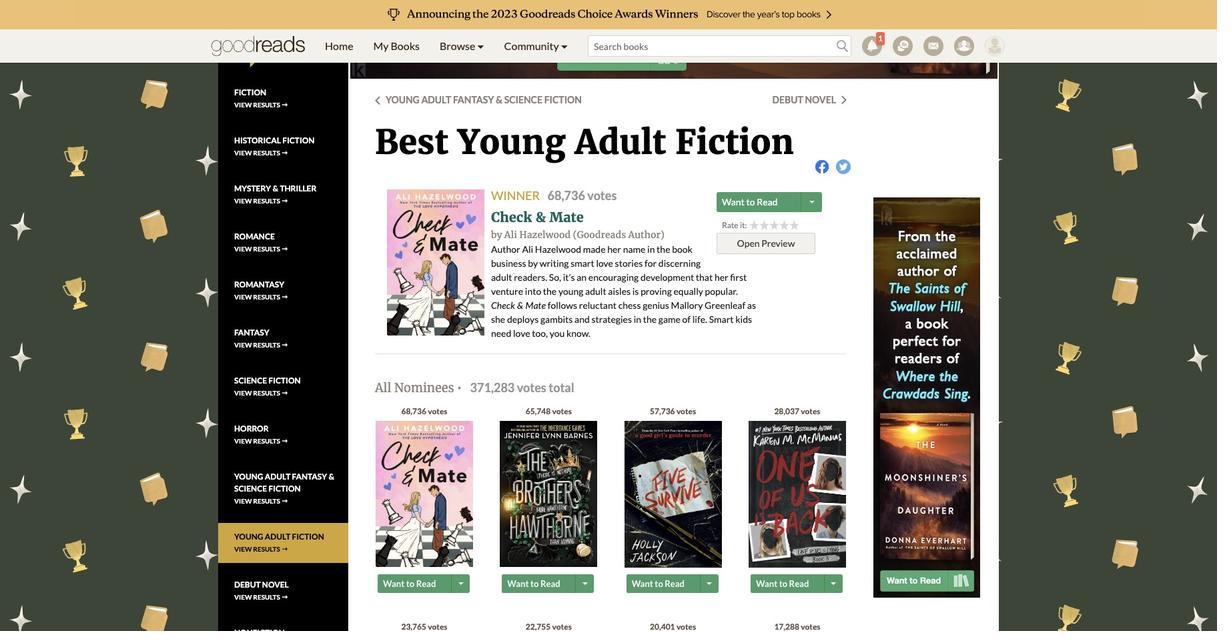 Task type: vqa. For each thing, say whether or not it's contained in the screenshot.
68,736 to the top
yes



Task type: describe. For each thing, give the bounding box(es) containing it.
open preview
[[738, 238, 796, 249]]

65,748 votes
[[526, 406, 572, 416]]

results inside 'mystery & thriller view results →'
[[253, 197, 280, 205]]

1
[[879, 33, 883, 43]]

ali inside author ali hazelwood made her name in the book business by writing smart love stories for discerning adult readers. so, it's an encouraging development that her first venture into the young adult aisles is proving equally popular. check & mate
[[522, 244, 534, 255]]

fiction view results →
[[234, 88, 288, 109]]

1 vertical spatial her
[[715, 272, 729, 283]]

thriller
[[280, 184, 317, 194]]

the inside follows reluctant chess genius mallory greenleaf as she deploys gambits and strategies in the game of life. smart kids need love too, you know.
[[643, 314, 657, 325]]

kids
[[736, 314, 753, 325]]

want to read for 68,736 votes
[[383, 579, 436, 589]]

want for 65,748 votes
[[508, 579, 529, 589]]

the brothers hawthorne by jennifer lynn barnes image
[[500, 421, 598, 567]]

discover the winners for the best books of the year in the 2023 goodreads choice awards image
[[75, 0, 1143, 29]]

romance view results →
[[234, 232, 288, 253]]

votes for 28,037 votes
[[801, 406, 821, 416]]

deploys
[[507, 314, 539, 325]]

28,037 votes
[[775, 406, 821, 416]]

view inside romance view results →
[[234, 245, 252, 253]]

results inside science fiction view results →
[[253, 390, 280, 398]]

romantasy
[[234, 280, 284, 290]]

author ali hazelwood made her name in the book business by writing smart love stories for discerning adult readers. so, it's an encouraging development that her first venture into the young adult aisles is proving equally popular. check & mate
[[491, 244, 747, 311]]

1 vertical spatial check & mate by ali hazelwood image
[[376, 421, 473, 567]]

know.
[[567, 328, 591, 339]]

notifications element
[[863, 32, 885, 56]]

an
[[577, 272, 587, 283]]

to for 28,037 votes
[[780, 579, 788, 589]]

reluctant
[[579, 300, 617, 311]]

too,
[[532, 328, 548, 339]]

community ▾ button
[[495, 29, 578, 63]]

author)
[[629, 229, 665, 241]]

follows reluctant chess genius mallory greenleaf as she deploys gambits and strategies in the game of life. smart kids need love too, you know.
[[491, 300, 757, 339]]

want to read for 65,748 votes
[[508, 579, 561, 589]]

strategies
[[592, 314, 632, 325]]

read for 28,037 votes
[[790, 579, 809, 589]]

young adult fantasy & science fiction link
[[375, 94, 582, 105]]

fiction inside fiction view results →
[[234, 88, 267, 98]]

→ inside 'mystery & thriller view results →'
[[282, 197, 288, 205]]

371,283
[[470, 381, 515, 395]]

horror
[[234, 424, 269, 434]]

want to read button for 68,736 votes
[[378, 575, 453, 593]]

results inside historical fiction view results →
[[253, 149, 280, 157]]

results inside fiction view results →
[[253, 101, 280, 109]]

Search for books to add to your shelves search field
[[588, 35, 852, 57]]

want to read button for 28,037 votes
[[751, 575, 827, 593]]

→ inside science fiction view results →
[[282, 390, 288, 398]]

it:
[[740, 220, 747, 230]]

historical
[[234, 136, 281, 146]]

mate inside author ali hazelwood made her name in the book business by writing smart love stories for discerning adult readers. so, it's an encouraging development that her first venture into the young adult aisles is proving equally popular. check & mate
[[526, 300, 546, 311]]

to for 68,736 votes
[[406, 579, 415, 589]]

68,736 inside winner 68,736 votes check & mate by ali hazelwood (goodreads author)
[[548, 188, 585, 203]]

book
[[672, 244, 693, 255]]

love inside follows reluctant chess genius mallory greenleaf as she deploys gambits and strategies in the game of life. smart kids need love too, you know.
[[513, 328, 530, 339]]

young down young adult fantasy & science fiction
[[458, 122, 566, 164]]

that
[[696, 272, 713, 283]]

to for 65,748 votes
[[531, 579, 539, 589]]

0 horizontal spatial adult
[[491, 272, 512, 283]]

winner 68,736 votes check & mate by ali hazelwood (goodreads author)
[[491, 188, 665, 241]]

fantasy view results →
[[234, 328, 288, 349]]

she
[[491, 314, 506, 325]]

young for young adult fiction view results →
[[234, 532, 263, 542]]

first
[[731, 272, 747, 283]]

mallory
[[671, 300, 703, 311]]

to for 57,736 votes
[[655, 579, 664, 589]]

horror view results →
[[234, 424, 288, 446]]

mystery
[[234, 184, 271, 194]]

results inside debut novel view results →
[[253, 594, 280, 602]]

results inside young adult fantasy & science fiction view results →
[[253, 498, 280, 506]]

fiction inside young adult fantasy & science fiction view results →
[[269, 484, 301, 494]]

65,748
[[526, 406, 551, 416]]

results inside fantasy view results →
[[253, 341, 280, 349]]

(goodreads
[[573, 229, 626, 241]]

smart
[[710, 314, 734, 325]]

view inside science fiction view results →
[[234, 390, 252, 398]]

browse
[[440, 39, 476, 52]]

check inside author ali hazelwood made her name in the book business by writing smart love stories for discerning adult readers. so, it's an encouraging development that her first venture into the young adult aisles is proving equally popular. check & mate
[[491, 300, 515, 311]]

view inside fiction view results →
[[234, 101, 252, 109]]

hazelwood inside winner 68,736 votes check & mate by ali hazelwood (goodreads author)
[[520, 229, 571, 241]]

check & mate link
[[491, 209, 584, 226]]

novel for debut novel
[[806, 94, 837, 105]]

want to read button for 57,736 votes
[[627, 575, 702, 593]]

votes inside winner 68,736 votes check & mate by ali hazelwood (goodreads author)
[[588, 188, 617, 203]]

home link
[[315, 29, 364, 63]]

by inside winner 68,736 votes check & mate by ali hazelwood (goodreads author)
[[491, 229, 502, 241]]

view inside historical fiction view results →
[[234, 149, 252, 157]]

0 vertical spatial the
[[657, 244, 671, 255]]

one of us is back by karen m. mcmanus image
[[749, 421, 847, 568]]

view inside romantasy view results →
[[234, 293, 252, 301]]

1 button
[[857, 29, 888, 63]]

young for young adult fantasy & science fiction
[[386, 94, 420, 105]]

genius
[[643, 300, 670, 311]]

young for young adult fantasy & science fiction view results →
[[234, 472, 263, 482]]

Search books text field
[[588, 35, 852, 57]]

view inside young adult fiction view results →
[[234, 546, 252, 554]]

my
[[374, 39, 389, 52]]

you
[[550, 328, 565, 339]]

novel for debut novel view results →
[[262, 580, 289, 590]]

view inside fantasy view results →
[[234, 341, 252, 349]]

encouraging
[[589, 272, 639, 283]]

romance
[[234, 232, 275, 242]]

is
[[633, 286, 639, 297]]

open preview link
[[717, 233, 816, 254]]

debut novel link
[[773, 94, 847, 105]]

name
[[623, 244, 646, 255]]

view inside young adult fantasy & science fiction view results →
[[234, 498, 252, 506]]

need
[[491, 328, 512, 339]]

venture
[[491, 286, 524, 297]]

game
[[659, 314, 681, 325]]

all nominees • 371,283 votes total
[[375, 381, 575, 396]]

gambits
[[541, 314, 573, 325]]

life.
[[693, 314, 708, 325]]

rate it:
[[722, 220, 747, 230]]

aisles
[[608, 286, 631, 297]]

smart
[[571, 258, 595, 269]]

▾ for browse ▾
[[478, 39, 484, 52]]

best young adult fiction
[[375, 122, 795, 164]]

want for 68,736 votes
[[383, 579, 405, 589]]

debut novel view results →
[[234, 580, 289, 602]]

fantasy inside fantasy view results →
[[234, 328, 269, 338]]

romantasy view results →
[[234, 280, 288, 301]]

in inside follows reluctant chess genius mallory greenleaf as she deploys gambits and strategies in the game of life. smart kids need love too, you know.
[[634, 314, 642, 325]]

votes for 65,748 votes
[[553, 406, 572, 416]]

and
[[575, 314, 590, 325]]

for
[[645, 258, 657, 269]]

→ inside historical fiction view results →
[[282, 149, 288, 157]]

→ inside fantasy view results →
[[282, 341, 288, 349]]

want to read for 28,037 votes
[[757, 579, 809, 589]]

votes for 68,736 votes
[[428, 406, 448, 416]]

& inside 'mystery & thriller view results →'
[[273, 184, 278, 194]]

adult for young adult fiction view results →
[[265, 532, 291, 542]]

historical fiction view results →
[[234, 136, 315, 157]]

0 vertical spatial her
[[608, 244, 622, 255]]

want to read for 57,736 votes
[[632, 579, 685, 589]]

0 vertical spatial check & mate by ali hazelwood image
[[387, 190, 485, 336]]

inbox image
[[924, 36, 944, 56]]

all
[[375, 381, 392, 396]]

2023 goodreads choice awards image
[[234, 0, 335, 68]]

home
[[325, 39, 354, 52]]



Task type: locate. For each thing, give the bounding box(es) containing it.
in down chess
[[634, 314, 642, 325]]

0 vertical spatial adult
[[491, 272, 512, 283]]

view down historical
[[234, 149, 252, 157]]

→ up historical fiction view results →
[[282, 101, 288, 109]]

1 horizontal spatial ali
[[522, 244, 534, 255]]

1 vertical spatial adult
[[586, 286, 607, 297]]

1 horizontal spatial 68,736
[[548, 188, 585, 203]]

results up young adult fiction view results → on the bottom left of the page
[[253, 498, 280, 506]]

→ inside debut novel view results →
[[282, 594, 288, 602]]

science inside science fiction view results →
[[234, 376, 267, 386]]

3 → from the top
[[282, 197, 288, 205]]

in inside author ali hazelwood made her name in the book business by writing smart love stories for discerning adult readers. so, it's an encouraging development that her first venture into the young adult aisles is proving equally popular. check & mate
[[648, 244, 655, 255]]

adult up reluctant
[[586, 286, 607, 297]]

mate up ali hazelwood link
[[550, 209, 584, 226]]

writing
[[540, 258, 569, 269]]

it's
[[563, 272, 575, 283]]

ali inside winner 68,736 votes check & mate by ali hazelwood (goodreads author)
[[505, 229, 517, 241]]

2 horizontal spatial fantasy
[[453, 94, 494, 105]]

mate inside winner 68,736 votes check & mate by ali hazelwood (goodreads author)
[[550, 209, 584, 226]]

want to read
[[722, 196, 778, 208], [383, 579, 436, 589], [508, 579, 561, 589], [632, 579, 685, 589], [757, 579, 809, 589]]

1 ▾ from the left
[[478, 39, 484, 52]]

1 vertical spatial in
[[634, 314, 642, 325]]

4 → from the top
[[282, 245, 288, 253]]

equally
[[674, 286, 704, 297]]

ali up author
[[505, 229, 517, 241]]

▾ for community ▾
[[561, 39, 568, 52]]

10 → from the top
[[282, 546, 288, 554]]

business
[[491, 258, 527, 269]]

0 vertical spatial mate
[[550, 209, 584, 226]]

best
[[375, 122, 449, 164]]

votes up 65,748
[[517, 381, 547, 395]]

1 vertical spatial hazelwood
[[535, 244, 582, 255]]

greenleaf
[[705, 300, 746, 311]]

0 vertical spatial fantasy
[[453, 94, 494, 105]]

& inside winner 68,736 votes check & mate by ali hazelwood (goodreads author)
[[536, 209, 546, 226]]

votes
[[588, 188, 617, 203], [517, 381, 547, 395], [428, 406, 448, 416], [553, 406, 572, 416], [677, 406, 697, 416], [801, 406, 821, 416]]

as
[[748, 300, 757, 311]]

0 vertical spatial science
[[505, 94, 543, 105]]

science
[[505, 94, 543, 105], [234, 376, 267, 386], [234, 484, 267, 494]]

the down so,
[[543, 286, 557, 297]]

hazelwood inside author ali hazelwood made her name in the book business by writing smart love stories for discerning adult readers. so, it's an encouraging development that her first venture into the young adult aisles is proving equally popular. check & mate
[[535, 244, 582, 255]]

0 vertical spatial check
[[491, 209, 532, 226]]

68,736 votes
[[402, 406, 448, 416]]

1 view from the top
[[234, 101, 252, 109]]

by up readers.
[[528, 258, 538, 269]]

fiction inside historical fiction view results →
[[283, 136, 315, 146]]

1 horizontal spatial by
[[528, 258, 538, 269]]

by up author
[[491, 229, 502, 241]]

friend requests image
[[955, 36, 975, 56]]

adult
[[422, 94, 452, 105], [575, 122, 667, 164], [265, 472, 291, 482], [265, 532, 291, 542]]

science fiction view results →
[[234, 376, 301, 398]]

follows
[[548, 300, 578, 311]]

test dummy image
[[986, 36, 1006, 56]]

development
[[641, 272, 695, 283]]

▾ right browse
[[478, 39, 484, 52]]

0 vertical spatial by
[[491, 229, 502, 241]]

→ up young adult fiction view results → on the bottom left of the page
[[282, 498, 288, 506]]

fantasy for young adult fantasy & science fiction
[[453, 94, 494, 105]]

3 view from the top
[[234, 197, 252, 205]]

view inside 'mystery & thriller view results →'
[[234, 197, 252, 205]]

by
[[491, 229, 502, 241], [528, 258, 538, 269]]

9 view from the top
[[234, 498, 252, 506]]

her up 'popular.'
[[715, 272, 729, 283]]

2 results from the top
[[253, 149, 280, 157]]

the down genius
[[643, 314, 657, 325]]

results inside horror view results →
[[253, 438, 280, 446]]

1 vertical spatial ali
[[522, 244, 534, 255]]

results inside romance view results →
[[253, 245, 280, 253]]

1 vertical spatial fantasy
[[234, 328, 269, 338]]

want to read button
[[722, 192, 778, 212], [378, 575, 453, 593], [502, 575, 578, 593], [627, 575, 702, 593], [751, 575, 827, 593]]

young adult fantasy & science fiction view results →
[[234, 472, 335, 506]]

fiction
[[234, 88, 267, 98], [545, 94, 582, 105], [676, 122, 795, 164], [283, 136, 315, 146], [269, 376, 301, 386], [269, 484, 301, 494], [292, 532, 324, 542]]

love up the encouraging
[[597, 258, 614, 269]]

2 vertical spatial fantasy
[[292, 472, 327, 482]]

view down young adult fiction view results → on the bottom left of the page
[[234, 594, 252, 602]]

share on facebook image
[[815, 160, 830, 174]]

0 vertical spatial ali
[[505, 229, 517, 241]]

my group discussions image
[[893, 36, 913, 56]]

check & mate by ali hazelwood image
[[387, 190, 485, 336], [376, 421, 473, 567]]

6 → from the top
[[282, 341, 288, 349]]

rate
[[722, 220, 739, 230]]

results up horror
[[253, 390, 280, 398]]

2 view from the top
[[234, 149, 252, 157]]

5 → from the top
[[282, 293, 288, 301]]

chess
[[619, 300, 641, 311]]

science down "community"
[[505, 94, 543, 105]]

read for 68,736 votes
[[416, 579, 436, 589]]

0 horizontal spatial her
[[608, 244, 622, 255]]

1 vertical spatial by
[[528, 258, 538, 269]]

ali
[[505, 229, 517, 241], [522, 244, 534, 255]]

hazelwood down check & mate link
[[520, 229, 571, 241]]

1 horizontal spatial adult
[[586, 286, 607, 297]]

young adult fantasy & science fiction
[[386, 94, 582, 105]]

8 view from the top
[[234, 438, 252, 446]]

want for 28,037 votes
[[757, 579, 778, 589]]

→ up romantasy
[[282, 245, 288, 253]]

ali hazelwood link
[[505, 229, 571, 241]]

her left the name
[[608, 244, 622, 255]]

7 view from the top
[[234, 390, 252, 398]]

author
[[491, 244, 521, 255]]

check
[[491, 209, 532, 226], [491, 300, 515, 311]]

7 results from the top
[[253, 390, 280, 398]]

votes down total
[[553, 406, 572, 416]]

votes right '57,736' in the right bottom of the page
[[677, 406, 697, 416]]

9 → from the top
[[282, 498, 288, 506]]

0 horizontal spatial love
[[513, 328, 530, 339]]

68,736 down nominees
[[402, 406, 427, 416]]

the left book
[[657, 244, 671, 255]]

0 horizontal spatial mate
[[526, 300, 546, 311]]

0 vertical spatial love
[[597, 258, 614, 269]]

&
[[496, 94, 503, 105], [273, 184, 278, 194], [536, 209, 546, 226], [518, 300, 524, 311], [329, 472, 335, 482]]

fiction inside young adult fiction view results →
[[292, 532, 324, 542]]

4 view from the top
[[234, 245, 252, 253]]

1 horizontal spatial ▾
[[561, 39, 568, 52]]

→ up thriller
[[282, 149, 288, 157]]

menu
[[315, 29, 578, 63]]

→ up young adult fantasy & science fiction view results → at the left bottom
[[282, 438, 288, 446]]

science inside young adult fantasy & science fiction view results →
[[234, 484, 267, 494]]

results up historical
[[253, 101, 280, 109]]

10 view from the top
[[234, 546, 252, 554]]

3 results from the top
[[253, 197, 280, 205]]

→ inside young adult fantasy & science fiction view results →
[[282, 498, 288, 506]]

1 vertical spatial 68,736
[[402, 406, 427, 416]]

popular.
[[705, 286, 738, 297]]

1 horizontal spatial fantasy
[[292, 472, 327, 482]]

made
[[583, 244, 606, 255]]

→ down young adult fiction view results → on the bottom left of the page
[[282, 594, 288, 602]]

1 vertical spatial check
[[491, 300, 515, 311]]

my books link
[[364, 29, 430, 63]]

discerning
[[659, 258, 701, 269]]

debut for debut novel
[[773, 94, 804, 105]]

1 horizontal spatial mate
[[550, 209, 584, 226]]

nominees
[[394, 381, 454, 396]]

view inside horror view results →
[[234, 438, 252, 446]]

total
[[549, 381, 575, 395]]

1 horizontal spatial novel
[[806, 94, 837, 105]]

2 vertical spatial the
[[643, 314, 657, 325]]

5 view from the top
[[234, 293, 252, 301]]

→
[[282, 101, 288, 109], [282, 149, 288, 157], [282, 197, 288, 205], [282, 245, 288, 253], [282, 293, 288, 301], [282, 341, 288, 349], [282, 390, 288, 398], [282, 438, 288, 446], [282, 498, 288, 506], [282, 546, 288, 554], [282, 594, 288, 602]]

adult for young adult fantasy & science fiction view results →
[[265, 472, 291, 482]]

→ inside romance view results →
[[282, 245, 288, 253]]

1 horizontal spatial her
[[715, 272, 729, 283]]

ali down ali hazelwood link
[[522, 244, 534, 255]]

debut for debut novel view results →
[[234, 580, 261, 590]]

young up best on the top left
[[386, 94, 420, 105]]

results down young adult fiction view results → on the bottom left of the page
[[253, 594, 280, 602]]

0 horizontal spatial novel
[[262, 580, 289, 590]]

57,736 votes
[[650, 406, 697, 416]]

her
[[608, 244, 622, 255], [715, 272, 729, 283]]

read
[[757, 196, 778, 208], [416, 579, 436, 589], [541, 579, 561, 589], [665, 579, 685, 589], [790, 579, 809, 589]]

group
[[750, 220, 800, 230]]

view down romantasy
[[234, 293, 252, 301]]

1 vertical spatial novel
[[262, 580, 289, 590]]

view up horror
[[234, 390, 252, 398]]

the
[[657, 244, 671, 255], [543, 286, 557, 297], [643, 314, 657, 325]]

0 horizontal spatial ali
[[505, 229, 517, 241]]

debut novel
[[773, 94, 837, 105]]

view down romance
[[234, 245, 252, 253]]

6 results from the top
[[253, 341, 280, 349]]

→ inside horror view results →
[[282, 438, 288, 446]]

science for young adult fantasy & science fiction
[[505, 94, 543, 105]]

results inside young adult fiction view results →
[[253, 546, 280, 554]]

open
[[738, 238, 760, 249]]

1 results from the top
[[253, 101, 280, 109]]

7 → from the top
[[282, 390, 288, 398]]

votes right 28,037
[[801, 406, 821, 416]]

1 vertical spatial science
[[234, 376, 267, 386]]

votes up (goodreads
[[588, 188, 617, 203]]

1 vertical spatial advertisement region
[[874, 198, 981, 598]]

young down horror view results →
[[234, 472, 263, 482]]

1 horizontal spatial debut
[[773, 94, 804, 105]]

adult up venture
[[491, 272, 512, 283]]

1 vertical spatial the
[[543, 286, 557, 297]]

votes inside all nominees • 371,283 votes total
[[517, 381, 547, 395]]

adult for young adult fantasy & science fiction
[[422, 94, 452, 105]]

read for 65,748 votes
[[541, 579, 561, 589]]

read for 57,736 votes
[[665, 579, 685, 589]]

& inside author ali hazelwood made her name in the book business by writing smart love stories for discerning adult readers. so, it's an encouraging development that her first venture into the young adult aisles is proving equally popular. check & mate
[[518, 300, 524, 311]]

11 view from the top
[[234, 594, 252, 602]]

results down romantasy
[[253, 293, 280, 301]]

young
[[559, 286, 584, 297]]

adult inside young adult fantasy & science fiction view results →
[[265, 472, 291, 482]]

results up debut novel view results →
[[253, 546, 280, 554]]

0 horizontal spatial debut
[[234, 580, 261, 590]]

0 horizontal spatial ▾
[[478, 39, 484, 52]]

books
[[391, 39, 420, 52]]

hazelwood
[[520, 229, 571, 241], [535, 244, 582, 255]]

2 → from the top
[[282, 149, 288, 157]]

community ▾
[[505, 39, 568, 52]]

by inside author ali hazelwood made her name in the book business by writing smart love stories for discerning adult readers. so, it's an encouraging development that her first venture into the young adult aisles is proving equally popular. check & mate
[[528, 258, 538, 269]]

▾ right "community"
[[561, 39, 568, 52]]

→ down thriller
[[282, 197, 288, 205]]

view up historical
[[234, 101, 252, 109]]

1 vertical spatial mate
[[526, 300, 546, 311]]

0 vertical spatial advertisement region
[[350, 0, 998, 79]]

results inside romantasy view results →
[[253, 293, 280, 301]]

0 horizontal spatial in
[[634, 314, 642, 325]]

view down mystery at the top left of the page
[[234, 197, 252, 205]]

▾
[[478, 39, 484, 52], [561, 39, 568, 52]]

young up debut novel view results →
[[234, 532, 263, 542]]

novel inside debut novel view results →
[[262, 580, 289, 590]]

adult
[[491, 272, 512, 283], [586, 286, 607, 297]]

share on twitter image
[[837, 160, 851, 174]]

results up science fiction view results →
[[253, 341, 280, 349]]

check inside winner 68,736 votes check & mate by ali hazelwood (goodreads author)
[[491, 209, 532, 226]]

2 vertical spatial science
[[234, 484, 267, 494]]

menu containing home
[[315, 29, 578, 63]]

votes down nominees
[[428, 406, 448, 416]]

view inside debut novel view results →
[[234, 594, 252, 602]]

0 horizontal spatial fantasy
[[234, 328, 269, 338]]

want
[[722, 196, 745, 208], [383, 579, 405, 589], [508, 579, 529, 589], [632, 579, 654, 589], [757, 579, 778, 589]]

community
[[505, 39, 559, 52]]

results down horror
[[253, 438, 280, 446]]

2 check from the top
[[491, 300, 515, 311]]

8 → from the top
[[282, 438, 288, 446]]

5 results from the top
[[253, 293, 280, 301]]

2 ▾ from the left
[[561, 39, 568, 52]]

28,037
[[775, 406, 800, 416]]

•
[[457, 381, 462, 396]]

hazelwood up writing on the top of the page
[[535, 244, 582, 255]]

view up science fiction view results →
[[234, 341, 252, 349]]

0 vertical spatial novel
[[806, 94, 837, 105]]

novel
[[806, 94, 837, 105], [262, 580, 289, 590]]

love inside author ali hazelwood made her name in the book business by writing smart love stories for discerning adult readers. so, it's an encouraging development that her first venture into the young adult aisles is proving equally popular. check & mate
[[597, 258, 614, 269]]

68,736
[[548, 188, 585, 203], [402, 406, 427, 416]]

11 → from the top
[[282, 594, 288, 602]]

check down venture
[[491, 300, 515, 311]]

view down horror
[[234, 438, 252, 446]]

0 horizontal spatial by
[[491, 229, 502, 241]]

→ inside fiction view results →
[[282, 101, 288, 109]]

10 results from the top
[[253, 546, 280, 554]]

→ down romantasy
[[282, 293, 288, 301]]

→ up debut novel view results →
[[282, 546, 288, 554]]

→ inside young adult fiction view results →
[[282, 546, 288, 554]]

results down romance
[[253, 245, 280, 253]]

0 horizontal spatial 68,736
[[402, 406, 427, 416]]

science down horror view results →
[[234, 484, 267, 494]]

0 vertical spatial in
[[648, 244, 655, 255]]

debut inside debut novel view results →
[[234, 580, 261, 590]]

science down fantasy view results →
[[234, 376, 267, 386]]

view up young adult fiction view results → on the bottom left of the page
[[234, 498, 252, 506]]

fiction inside science fiction view results →
[[269, 376, 301, 386]]

browse ▾ button
[[430, 29, 495, 63]]

young adult fiction view results →
[[234, 532, 324, 554]]

adult inside young adult fiction view results →
[[265, 532, 291, 542]]

young inside young adult fantasy & science fiction view results →
[[234, 472, 263, 482]]

five survive by holly  jackson image
[[625, 421, 722, 568]]

→ up horror view results →
[[282, 390, 288, 398]]

fantasy inside young adult fantasy & science fiction view results →
[[292, 472, 327, 482]]

proving
[[641, 286, 672, 297]]

advertisement region
[[350, 0, 998, 79], [874, 198, 981, 598]]

fantasy for young adult fantasy & science fiction view results →
[[292, 472, 327, 482]]

of
[[683, 314, 691, 325]]

0 vertical spatial debut
[[773, 94, 804, 105]]

→ inside romantasy view results →
[[282, 293, 288, 301]]

0 vertical spatial 68,736
[[548, 188, 585, 203]]

mystery & thriller view results →
[[234, 184, 317, 205]]

winner
[[491, 188, 540, 203]]

young inside young adult fiction view results →
[[234, 532, 263, 542]]

view up debut novel view results →
[[234, 546, 252, 554]]

check down "winner"
[[491, 209, 532, 226]]

want to read button for 65,748 votes
[[502, 575, 578, 593]]

in up the for
[[648, 244, 655, 255]]

1 horizontal spatial love
[[597, 258, 614, 269]]

stories
[[615, 258, 643, 269]]

view
[[234, 101, 252, 109], [234, 149, 252, 157], [234, 197, 252, 205], [234, 245, 252, 253], [234, 293, 252, 301], [234, 341, 252, 349], [234, 390, 252, 398], [234, 438, 252, 446], [234, 498, 252, 506], [234, 546, 252, 554], [234, 594, 252, 602]]

0 vertical spatial hazelwood
[[520, 229, 571, 241]]

8 results from the top
[[253, 438, 280, 446]]

1 horizontal spatial in
[[648, 244, 655, 255]]

science for young adult fantasy & science fiction view results →
[[234, 484, 267, 494]]

9 results from the top
[[253, 498, 280, 506]]

results down historical
[[253, 149, 280, 157]]

68,736 up check & mate link
[[548, 188, 585, 203]]

57,736
[[650, 406, 675, 416]]

mate
[[550, 209, 584, 226], [526, 300, 546, 311]]

& inside young adult fantasy & science fiction view results →
[[329, 472, 335, 482]]

6 view from the top
[[234, 341, 252, 349]]

preview
[[762, 238, 796, 249]]

1 vertical spatial love
[[513, 328, 530, 339]]

to
[[747, 196, 755, 208], [406, 579, 415, 589], [531, 579, 539, 589], [655, 579, 664, 589], [780, 579, 788, 589]]

11 results from the top
[[253, 594, 280, 602]]

results down mystery at the top left of the page
[[253, 197, 280, 205]]

results
[[253, 101, 280, 109], [253, 149, 280, 157], [253, 197, 280, 205], [253, 245, 280, 253], [253, 293, 280, 301], [253, 341, 280, 349], [253, 390, 280, 398], [253, 438, 280, 446], [253, 498, 280, 506], [253, 546, 280, 554], [253, 594, 280, 602]]

mate down into
[[526, 300, 546, 311]]

1 → from the top
[[282, 101, 288, 109]]

→ up science fiction view results →
[[282, 341, 288, 349]]

1 check from the top
[[491, 209, 532, 226]]

4 results from the top
[[253, 245, 280, 253]]

love down the deploys at left
[[513, 328, 530, 339]]

browse ▾
[[440, 39, 484, 52]]

1 vertical spatial debut
[[234, 580, 261, 590]]

want for 57,736 votes
[[632, 579, 654, 589]]

young
[[386, 94, 420, 105], [458, 122, 566, 164], [234, 472, 263, 482], [234, 532, 263, 542]]

votes for 57,736 votes
[[677, 406, 697, 416]]



